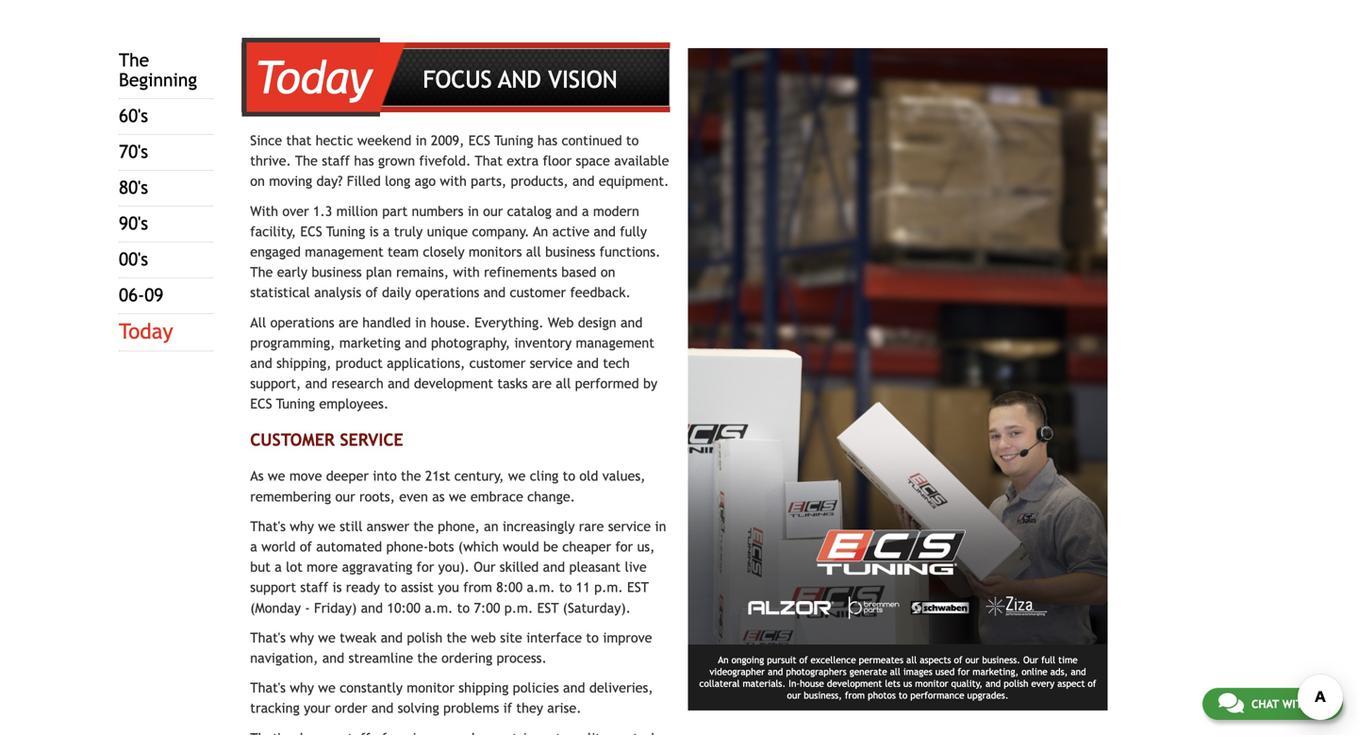 Task type: describe. For each thing, give the bounding box(es) containing it.
materials.
[[743, 678, 786, 689]]

our inside as we move deeper into the 21st century, we cling to old values, remembering our roots,       even as we embrace change.
[[335, 489, 356, 504]]

to left 7:00
[[457, 600, 470, 616]]

functions.
[[600, 244, 661, 260]]

part
[[382, 203, 408, 219]]

would
[[503, 539, 540, 554]]

the inside as we move deeper into the 21st century, we cling to old values, remembering our roots,       even as we embrace change.
[[401, 468, 421, 484]]

order
[[335, 700, 368, 716]]

7:00
[[474, 600, 501, 616]]

for inside an ongoing pursuit of excellence permeates all aspects of our business. our full time videographer and photographers generate all images used for marketing, online ads, and collateral materials. in-house development lets us monitor quality, and polish every aspect of our business, from photos to performance upgrades.
[[958, 666, 970, 677]]

in-
[[789, 678, 800, 689]]

cheaper
[[563, 539, 612, 554]]

a left the lot
[[275, 559, 282, 575]]

to inside an ongoing pursuit of excellence permeates all aspects of our business. our full time videographer and photographers generate all images used for marketing, online ads, and collateral materials. in-house development lets us monitor quality, and polish every aspect of our business, from photos to performance upgrades.
[[899, 690, 908, 701]]

1 horizontal spatial are
[[532, 376, 552, 391]]

customer
[[250, 430, 335, 450]]

monitor inside an ongoing pursuit of excellence permeates all aspects of our business. our full time videographer and photographers generate all images used for marketing, online ads, and collateral materials. in-house development lets us monitor quality, and polish every aspect of our business, from photos to performance upgrades.
[[916, 678, 949, 689]]

and up performed
[[577, 355, 599, 371]]

remembering
[[250, 489, 331, 504]]

grown
[[378, 153, 415, 169]]

from inside that's why we still answer the phone, an increasingly rare service in a world of       automated phone-bots (which would be cheaper for us, but a lot more aggravating for you).       our skilled and pleasant live support staff is ready to assist you from 8:00 a.m. to       11 p.m. est (monday - friday) and 10:00 a.m. to 7:00 p.m. est (saturday).
[[464, 580, 492, 595]]

chat
[[1252, 697, 1280, 711]]

and down constantly
[[372, 700, 394, 716]]

today link
[[119, 319, 173, 344]]

a up active
[[582, 203, 589, 219]]

but
[[250, 559, 271, 575]]

of up the photographers
[[800, 655, 808, 666]]

to inside that's why we tweak and polish the web site interface to improve navigation, and streamline       the ordering process.
[[586, 630, 599, 645]]

fully
[[620, 224, 647, 239]]

skilled
[[500, 559, 539, 575]]

1 horizontal spatial a.m.
[[527, 580, 555, 595]]

and right design at the top left
[[621, 315, 643, 330]]

with over 1.3 million part numbers in our catalog and a modern facility, ecs tuning is a truly       unique company. an active and fully engaged management team closely monitors all business       functions. the early business plan remains, with refinements based on statistical analysis       of daily operations and customer feedback.
[[250, 203, 661, 300]]

all up lets on the right bottom
[[891, 666, 901, 677]]

(saturday).
[[563, 600, 631, 616]]

rare
[[579, 519, 604, 534]]

staff inside since that hectic weekend in 2009, ecs tuning has continued to thrive. the staff has grown       fivefold. that extra floor space available on moving day? filled long ago with parts,       products, and equipment.
[[322, 153, 350, 169]]

to down aggravating
[[384, 580, 397, 595]]

focus and vision
[[423, 65, 618, 93]]

0 vertical spatial p.m.
[[595, 580, 623, 595]]

and down pursuit
[[768, 666, 784, 677]]

in inside all operations are handled in house. everything. web design and programming, marketing       and photography, inventory management and shipping, product applications, customer service       and tech support, and research and development tasks are all performed by ecs tuning employees.
[[415, 315, 427, 330]]

facility,
[[250, 224, 296, 239]]

unique
[[427, 224, 468, 239]]

comments image
[[1219, 692, 1245, 714]]

engaged
[[250, 244, 301, 260]]

-
[[305, 600, 310, 616]]

thrive.
[[250, 153, 291, 169]]

and up arise.
[[563, 680, 586, 696]]

service inside that's why we still answer the phone, an increasingly rare service in a world of       automated phone-bots (which would be cheaper for us, but a lot more aggravating for you).       our skilled and pleasant live support staff is ready to assist you from 8:00 a.m. to       11 p.m. est (monday - friday) and 10:00 a.m. to 7:00 p.m. est (saturday).
[[608, 519, 651, 534]]

time
[[1059, 655, 1078, 666]]

90's link
[[119, 213, 148, 234]]

truly
[[394, 224, 423, 239]]

tech
[[603, 355, 630, 371]]

of inside with over 1.3 million part numbers in our catalog and a modern facility, ecs tuning is a truly       unique company. an active and fully engaged management team closely monitors all business       functions. the early business plan remains, with refinements based on statistical analysis       of daily operations and customer feedback.
[[366, 285, 378, 300]]

on inside since that hectic weekend in 2009, ecs tuning has continued to thrive. the staff has grown       fivefold. that extra floor space available on moving day? filled long ago with parts,       products, and equipment.
[[250, 173, 265, 189]]

videographer
[[710, 666, 765, 677]]

ads,
[[1051, 666, 1069, 677]]

and down applications,
[[388, 376, 410, 391]]

space
[[576, 153, 611, 169]]

weekend
[[358, 133, 412, 148]]

why for constantly
[[290, 680, 314, 696]]

research
[[332, 376, 384, 391]]

company.
[[472, 224, 530, 239]]

a up but
[[250, 539, 257, 554]]

ago
[[415, 173, 436, 189]]

that
[[286, 133, 312, 148]]

customer service
[[250, 430, 404, 450]]

performance
[[911, 690, 965, 701]]

our inside an ongoing pursuit of excellence permeates all aspects of our business. our full time videographer and photographers generate all images used for marketing, online ads, and collateral materials. in-house development lets us monitor quality, and polish every aspect of our business, from photos to performance upgrades.
[[1024, 655, 1039, 666]]

and up "aspect"
[[1071, 666, 1087, 677]]

us,
[[637, 539, 655, 554]]

60's
[[119, 105, 148, 127]]

friday)
[[314, 600, 357, 616]]

is inside that's why we still answer the phone, an increasingly rare service in a world of       automated phone-bots (which would be cheaper for us, but a lot more aggravating for you).       our skilled and pleasant live support staff is ready to assist you from 8:00 a.m. to       11 p.m. est (monday - friday) and 10:00 a.m. to 7:00 p.m. est (saturday).
[[333, 580, 342, 595]]

10:00
[[387, 600, 421, 616]]

full
[[1042, 655, 1056, 666]]

0 horizontal spatial p.m.
[[505, 600, 533, 616]]

that's for that's why we constantly monitor shipping policies and deliveries, tracking your order       and solving problems if they arise.
[[250, 680, 286, 696]]

product
[[336, 355, 383, 371]]

even
[[399, 489, 428, 504]]

monitors
[[469, 244, 522, 260]]

tasks
[[498, 376, 528, 391]]

(monday
[[250, 600, 301, 616]]

and up streamline
[[381, 630, 403, 645]]

values,
[[603, 468, 646, 484]]

8:00
[[497, 580, 523, 595]]

refinements
[[484, 264, 558, 280]]

us
[[904, 678, 913, 689]]

beginning
[[119, 70, 197, 91]]

marketing
[[340, 335, 401, 350]]

still
[[340, 519, 363, 534]]

increasingly
[[503, 519, 575, 534]]

day?
[[317, 173, 343, 189]]

all inside all operations are handled in house. everything. web design and programming, marketing       and photography, inventory management and shipping, product applications, customer service       and tech support, and research and development tasks are all performed by ecs tuning employees.
[[556, 376, 571, 391]]

operations inside all operations are handled in house. everything. web design and programming, marketing       and photography, inventory management and shipping, product applications, customer service       and tech support, and research and development tasks are all performed by ecs tuning employees.
[[270, 315, 335, 330]]

applications,
[[387, 355, 466, 371]]

floor
[[543, 153, 572, 169]]

photos
[[868, 690, 896, 701]]

1 vertical spatial has
[[354, 153, 374, 169]]

and down tweak
[[322, 650, 345, 666]]

90's
[[119, 213, 148, 234]]

to left 11 at left bottom
[[560, 580, 572, 595]]

an inside an ongoing pursuit of excellence permeates all aspects of our business. our full time videographer and photographers generate all images used for marketing, online ads, and collateral materials. in-house development lets us monitor quality, and polish every aspect of our business, from photos to performance upgrades.
[[718, 655, 729, 666]]

lets
[[886, 678, 901, 689]]

in inside with over 1.3 million part numbers in our catalog and a modern facility, ecs tuning is a truly       unique company. an active and fully engaged management team closely monitors all business       functions. the early business plan remains, with refinements based on statistical analysis       of daily operations and customer feedback.
[[468, 203, 479, 219]]

aggravating
[[342, 559, 413, 575]]

pleasant
[[570, 559, 621, 575]]

we inside that's why we constantly monitor shipping policies and deliveries, tracking your order       and solving problems if they arise.
[[318, 680, 336, 696]]

management inside all operations are handled in house. everything. web design and programming, marketing       and photography, inventory management and shipping, product applications, customer service       and tech support, and research and development tasks are all performed by ecs tuning employees.
[[576, 335, 655, 350]]

the left ordering
[[418, 650, 438, 666]]

of right "aspect"
[[1089, 678, 1097, 689]]

collateral
[[700, 678, 740, 689]]

and down modern
[[594, 224, 616, 239]]

0 vertical spatial for
[[616, 539, 633, 554]]

hectic
[[316, 133, 353, 148]]

products,
[[511, 173, 569, 189]]

0 horizontal spatial est
[[538, 600, 559, 616]]

team
[[388, 244, 419, 260]]

why for tweak
[[290, 630, 314, 645]]

policies
[[513, 680, 559, 696]]

you).
[[439, 559, 470, 575]]

the inside since that hectic weekend in 2009, ecs tuning has continued to thrive. the staff has grown       fivefold. that extra floor space available on moving day? filled long ago with parts,       products, and equipment.
[[295, 153, 318, 169]]

since that hectic weekend in 2009, ecs tuning has continued to thrive. the staff has grown       fivefold. that extra floor space available on moving day? filled long ago with parts,       products, and equipment.
[[250, 133, 670, 189]]

in inside since that hectic weekend in 2009, ecs tuning has continued to thrive. the staff has grown       fivefold. that extra floor space available on moving day? filled long ago with parts,       products, and equipment.
[[416, 133, 427, 148]]

1 vertical spatial a.m.
[[425, 600, 453, 616]]

06-09
[[119, 285, 164, 306]]

that's for that's why we tweak and polish the web site interface to improve navigation, and streamline       the ordering process.
[[250, 630, 286, 645]]

0 vertical spatial est
[[628, 580, 649, 595]]

excellence
[[811, 655, 857, 666]]

improve
[[603, 630, 653, 645]]

to inside since that hectic weekend in 2009, ecs tuning has continued to thrive. the staff has grown       fivefold. that extra floor space available on moving day? filled long ago with parts,       products, and equipment.
[[627, 133, 639, 148]]



Task type: vqa. For each thing, say whether or not it's contained in the screenshot.
Each in the White ECS Tuning Window Sticker - Priced Each
no



Task type: locate. For each thing, give the bounding box(es) containing it.
development inside an ongoing pursuit of excellence permeates all aspects of our business. our full time videographer and photographers generate all images used for marketing, online ads, and collateral materials. in-house development lets us monitor quality, and polish every aspect of our business, from photos to performance upgrades.
[[828, 678, 883, 689]]

staff inside that's why we still answer the phone, an increasingly rare service in a world of       automated phone-bots (which would be cheaper for us, but a lot more aggravating for you).       our skilled and pleasant live support staff is ready to assist you from 8:00 a.m. to       11 p.m. est (monday - friday) and 10:00 a.m. to 7:00 p.m. est (saturday).
[[300, 580, 329, 595]]

p.m. down 8:00
[[505, 600, 533, 616]]

ecs down 1.3
[[301, 224, 322, 239]]

why inside that's why we still answer the phone, an increasingly rare service in a world of       automated phone-bots (which would be cheaper for us, but a lot more aggravating for you).       our skilled and pleasant live support staff is ready to assist you from 8:00 a.m. to       11 p.m. est (monday - friday) and 10:00 a.m. to 7:00 p.m. est (saturday).
[[290, 519, 314, 534]]

2 vertical spatial with
[[1283, 697, 1311, 711]]

aspects
[[920, 655, 952, 666]]

1 horizontal spatial polish
[[1004, 678, 1029, 689]]

that's up world
[[250, 519, 286, 534]]

0 vertical spatial is
[[370, 224, 379, 239]]

an
[[534, 224, 549, 239], [718, 655, 729, 666]]

1 vertical spatial ecs
[[301, 224, 322, 239]]

a
[[582, 203, 589, 219], [383, 224, 390, 239], [250, 539, 257, 554], [275, 559, 282, 575]]

daily
[[382, 285, 411, 300]]

our
[[474, 559, 496, 575], [1024, 655, 1039, 666]]

bots
[[429, 539, 454, 554]]

our inside that's why we still answer the phone, an increasingly rare service in a world of       automated phone-bots (which would be cheaper for us, but a lot more aggravating for you).       our skilled and pleasant live support staff is ready to assist you from 8:00 a.m. to       11 p.m. est (monday - friday) and 10:00 a.m. to 7:00 p.m. est (saturday).
[[474, 559, 496, 575]]

is up friday)
[[333, 580, 342, 595]]

0 vertical spatial with
[[440, 173, 467, 189]]

est up interface
[[538, 600, 559, 616]]

0 vertical spatial management
[[305, 244, 384, 260]]

management inside with over 1.3 million part numbers in our catalog and a modern facility, ecs tuning is a truly       unique company. an active and fully engaged management team closely monitors all business       functions. the early business plan remains, with refinements based on statistical analysis       of daily operations and customer feedback.
[[305, 244, 384, 260]]

0 horizontal spatial on
[[250, 173, 265, 189]]

06-09 link
[[119, 285, 164, 306]]

numbers
[[412, 203, 464, 219]]

answer
[[367, 519, 410, 534]]

tuning up extra
[[495, 133, 534, 148]]

and up active
[[556, 203, 578, 219]]

is down million
[[370, 224, 379, 239]]

all
[[250, 315, 266, 330]]

why inside that's why we tweak and polish the web site interface to improve navigation, and streamline       the ordering process.
[[290, 630, 314, 645]]

0 horizontal spatial are
[[339, 315, 359, 330]]

all up refinements at left
[[526, 244, 542, 260]]

in left house.
[[415, 315, 427, 330]]

0 horizontal spatial a.m.
[[425, 600, 453, 616]]

our down deeper
[[335, 489, 356, 504]]

roots,
[[360, 489, 395, 504]]

from inside an ongoing pursuit of excellence permeates all aspects of our business. our full time videographer and photographers generate all images used for marketing, online ads, and collateral materials. in-house development lets us monitor quality, and polish every aspect of our business, from photos to performance upgrades.
[[845, 690, 866, 701]]

2009,
[[431, 133, 465, 148]]

the inside the beginning
[[119, 50, 149, 71]]

polish inside that's why we tweak and polish the web site interface to improve navigation, and streamline       the ordering process.
[[407, 630, 443, 645]]

1 vertical spatial business
[[312, 264, 362, 280]]

web
[[471, 630, 496, 645]]

operations inside with over 1.3 million part numbers in our catalog and a modern facility, ecs tuning is a truly       unique company. an active and fully engaged management team closely monitors all business       functions. the early business plan remains, with refinements based on statistical analysis       of daily operations and customer feedback.
[[416, 285, 480, 300]]

as we move deeper into the 21st century, we cling to old values, remembering our roots,       even as we embrace change.
[[250, 468, 646, 504]]

all left performed
[[556, 376, 571, 391]]

customer up tasks
[[470, 355, 526, 371]]

customer down refinements at left
[[510, 285, 566, 300]]

all up images
[[907, 655, 918, 666]]

1 vertical spatial today
[[119, 319, 173, 344]]

est down the live
[[628, 580, 649, 595]]

service down "inventory"
[[530, 355, 573, 371]]

polish down online
[[1004, 678, 1029, 689]]

0 vertical spatial that's
[[250, 519, 286, 534]]

2 horizontal spatial ecs
[[469, 133, 491, 148]]

1 horizontal spatial ecs
[[301, 224, 322, 239]]

today
[[255, 51, 372, 103], [119, 319, 173, 344]]

1 horizontal spatial management
[[576, 335, 655, 350]]

the up even
[[401, 468, 421, 484]]

in right rare at the left bottom of the page
[[655, 519, 667, 534]]

0 vertical spatial service
[[530, 355, 573, 371]]

million
[[337, 203, 378, 219]]

ecs inside with over 1.3 million part numbers in our catalog and a modern facility, ecs tuning is a truly       unique company. an active and fully engaged management team closely monitors all business       functions. the early business plan remains, with refinements based on statistical analysis       of daily operations and customer feedback.
[[301, 224, 322, 239]]

1 vertical spatial tuning
[[326, 224, 365, 239]]

0 horizontal spatial our
[[474, 559, 496, 575]]

of up the lot
[[300, 539, 312, 554]]

interface
[[527, 630, 582, 645]]

an
[[484, 519, 499, 534]]

of up the "used"
[[955, 655, 963, 666]]

why inside that's why we constantly monitor shipping policies and deliveries, tracking your order       and solving problems if they arise.
[[290, 680, 314, 696]]

2 horizontal spatial the
[[295, 153, 318, 169]]

1 vertical spatial with
[[453, 264, 480, 280]]

11
[[576, 580, 591, 595]]

0 horizontal spatial has
[[354, 153, 374, 169]]

tuning inside with over 1.3 million part numbers in our catalog and a modern facility, ecs tuning is a truly       unique company. an active and fully engaged management team closely monitors all business       functions. the early business plan remains, with refinements based on statistical analysis       of daily operations and customer feedback.
[[326, 224, 365, 239]]

80's
[[119, 177, 148, 198]]

on inside with over 1.3 million part numbers in our catalog and a modern facility, ecs tuning is a truly       unique company. an active and fully engaged management team closely monitors all business       functions. the early business plan remains, with refinements based on statistical analysis       of daily operations and customer feedback.
[[601, 264, 616, 280]]

navigation,
[[250, 650, 318, 666]]

to down (saturday).
[[586, 630, 599, 645]]

our down (which
[[474, 559, 496, 575]]

1 vertical spatial development
[[828, 678, 883, 689]]

and down the marketing,
[[986, 678, 1002, 689]]

on up feedback.
[[601, 264, 616, 280]]

our inside with over 1.3 million part numbers in our catalog and a modern facility, ecs tuning is a truly       unique company. an active and fully engaged management team closely monitors all business       functions. the early business plan remains, with refinements based on statistical analysis       of daily operations and customer feedback.
[[483, 203, 503, 219]]

1 vertical spatial est
[[538, 600, 559, 616]]

0 horizontal spatial for
[[417, 559, 434, 575]]

generate
[[850, 666, 888, 677]]

today down 06-09
[[119, 319, 173, 344]]

0 vertical spatial staff
[[322, 153, 350, 169]]

3 why from the top
[[290, 680, 314, 696]]

an down catalog
[[534, 224, 549, 239]]

moving
[[269, 173, 313, 189]]

more
[[307, 559, 338, 575]]

0 horizontal spatial operations
[[270, 315, 335, 330]]

is inside with over 1.3 million part numbers in our catalog and a modern facility, ecs tuning is a truly       unique company. an active and fully engaged management team closely monitors all business       functions. the early business plan remains, with refinements based on statistical analysis       of daily operations and customer feedback.
[[370, 224, 379, 239]]

parts,
[[471, 173, 507, 189]]

that's inside that's why we constantly monitor shipping policies and deliveries, tracking your order       and solving problems if they arise.
[[250, 680, 286, 696]]

development down generate on the bottom right of the page
[[828, 678, 883, 689]]

ongoing
[[732, 655, 765, 666]]

house.
[[431, 315, 471, 330]]

operations up programming,
[[270, 315, 335, 330]]

our
[[483, 203, 503, 219], [335, 489, 356, 504], [966, 655, 980, 666], [788, 690, 801, 701]]

1 that's from the top
[[250, 519, 286, 534]]

1 vertical spatial why
[[290, 630, 314, 645]]

2 vertical spatial tuning
[[276, 396, 315, 412]]

ecs inside all operations are handled in house. everything. web design and programming, marketing       and photography, inventory management and shipping, product applications, customer service       and tech support, and research and development tasks are all performed by ecs tuning employees.
[[250, 396, 272, 412]]

customer
[[510, 285, 566, 300], [470, 355, 526, 371]]

0 vertical spatial business
[[546, 244, 596, 260]]

2 that's from the top
[[250, 630, 286, 645]]

cling
[[530, 468, 559, 484]]

1 vertical spatial customer
[[470, 355, 526, 371]]

1.3
[[313, 203, 333, 219]]

3 that's from the top
[[250, 680, 286, 696]]

ordering
[[442, 650, 493, 666]]

handled
[[363, 315, 411, 330]]

the up 60's
[[119, 50, 149, 71]]

1 horizontal spatial from
[[845, 690, 866, 701]]

and down the ready
[[361, 600, 383, 616]]

our up "company."
[[483, 203, 503, 219]]

1 horizontal spatial business
[[546, 244, 596, 260]]

live
[[625, 559, 647, 575]]

00's
[[119, 249, 148, 270]]

and down space
[[573, 173, 595, 189]]

tracking
[[250, 700, 300, 716]]

online
[[1022, 666, 1048, 677]]

in left 2009,
[[416, 133, 427, 148]]

0 horizontal spatial is
[[333, 580, 342, 595]]

tuning inside since that hectic weekend in 2009, ecs tuning has continued to thrive. the staff has grown       fivefold. that extra floor space available on moving day? filled long ago with parts,       products, and equipment.
[[495, 133, 534, 148]]

to down us
[[899, 690, 908, 701]]

has up the filled
[[354, 153, 374, 169]]

support
[[250, 580, 296, 595]]

today up that
[[255, 51, 372, 103]]

an inside with over 1.3 million part numbers in our catalog and a modern facility, ecs tuning is a truly       unique company. an active and fully engaged management team closely monitors all business       functions. the early business plan remains, with refinements based on statistical analysis       of daily operations and customer feedback.
[[534, 224, 549, 239]]

that's for that's why we still answer the phone, an increasingly rare service in a world of       automated phone-bots (which would be cheaper for us, but a lot more aggravating for you).       our skilled and pleasant live support staff is ready to assist you from 8:00 a.m. to       11 p.m. est (monday - friday) and 10:00 a.m. to 7:00 p.m. est (saturday).
[[250, 519, 286, 534]]

2 horizontal spatial tuning
[[495, 133, 534, 148]]

upgrades.
[[968, 690, 1009, 701]]

0 horizontal spatial development
[[414, 376, 494, 391]]

all
[[526, 244, 542, 260], [556, 376, 571, 391], [907, 655, 918, 666], [891, 666, 901, 677]]

the up ordering
[[447, 630, 467, 645]]

we inside that's why we still answer the phone, an increasingly rare service in a world of       automated phone-bots (which would be cheaper for us, but a lot more aggravating for you).       our skilled and pleasant live support staff is ready to assist you from 8:00 a.m. to       11 p.m. est (monday - friday) and 10:00 a.m. to 7:00 p.m. est (saturday).
[[318, 519, 336, 534]]

0 horizontal spatial from
[[464, 580, 492, 595]]

all inside with over 1.3 million part numbers in our catalog and a modern facility, ecs tuning is a truly       unique company. an active and fully engaged management team closely monitors all business       functions. the early business plan remains, with refinements based on statistical analysis       of daily operations and customer feedback.
[[526, 244, 542, 260]]

monitor inside that's why we constantly monitor shipping policies and deliveries, tracking your order       and solving problems if they arise.
[[407, 680, 455, 696]]

0 vertical spatial ecs
[[469, 133, 491, 148]]

0 vertical spatial operations
[[416, 285, 480, 300]]

for left us,
[[616, 539, 633, 554]]

1 why from the top
[[290, 519, 314, 534]]

0 vertical spatial customer
[[510, 285, 566, 300]]

that's why we tweak and polish the web site interface to improve navigation, and streamline       the ordering process.
[[250, 630, 653, 666]]

and up applications,
[[405, 335, 427, 350]]

0 horizontal spatial service
[[530, 355, 573, 371]]

as
[[432, 489, 445, 504]]

to left old
[[563, 468, 576, 484]]

ecs up 'that'
[[469, 133, 491, 148]]

the inside that's why we still answer the phone, an increasingly rare service in a world of       automated phone-bots (which would be cheaper for us, but a lot more aggravating for you).       our skilled and pleasant live support staff is ready to assist you from 8:00 a.m. to       11 p.m. est (monday - friday) and 10:00 a.m. to 7:00 p.m. est (saturday).
[[414, 519, 434, 534]]

1 horizontal spatial the
[[250, 264, 273, 280]]

a.m. down you
[[425, 600, 453, 616]]

for up assist
[[417, 559, 434, 575]]

tuning down million
[[326, 224, 365, 239]]

to
[[627, 133, 639, 148], [563, 468, 576, 484], [384, 580, 397, 595], [560, 580, 572, 595], [457, 600, 470, 616], [586, 630, 599, 645], [899, 690, 908, 701]]

2 vertical spatial the
[[250, 264, 273, 280]]

1 horizontal spatial today
[[255, 51, 372, 103]]

0 vertical spatial an
[[534, 224, 549, 239]]

and right focus
[[499, 65, 541, 93]]

performed
[[575, 376, 640, 391]]

why for still
[[290, 519, 314, 534]]

60's link
[[119, 105, 148, 127]]

1 horizontal spatial for
[[616, 539, 633, 554]]

2 why from the top
[[290, 630, 314, 645]]

monitor up solving
[[407, 680, 455, 696]]

1 vertical spatial staff
[[300, 580, 329, 595]]

monitor up the performance
[[916, 678, 949, 689]]

to up available
[[627, 133, 639, 148]]

staff up - at left
[[300, 580, 329, 595]]

1 horizontal spatial our
[[1024, 655, 1039, 666]]

1 horizontal spatial has
[[538, 133, 558, 148]]

21st
[[425, 468, 451, 484]]

phone,
[[438, 519, 480, 534]]

customer inside all operations are handled in house. everything. web design and programming, marketing       and photography, inventory management and shipping, product applications, customer service       and tech support, and research and development tasks are all performed by ecs tuning employees.
[[470, 355, 526, 371]]

service inside all operations are handled in house. everything. web design and programming, marketing       and photography, inventory management and shipping, product applications, customer service       and tech support, and research and development tasks are all performed by ecs tuning employees.
[[530, 355, 573, 371]]

0 vertical spatial a.m.
[[527, 580, 555, 595]]

process.
[[497, 650, 547, 666]]

with down 'fivefold.'
[[440, 173, 467, 189]]

business up analysis
[[312, 264, 362, 280]]

and down shipping,
[[305, 376, 328, 391]]

1 vertical spatial for
[[417, 559, 434, 575]]

are right tasks
[[532, 376, 552, 391]]

0 vertical spatial today
[[255, 51, 372, 103]]

management up the tech at the left of page
[[576, 335, 655, 350]]

1 horizontal spatial an
[[718, 655, 729, 666]]

catalog
[[507, 203, 552, 219]]

arise.
[[548, 700, 582, 716]]

2 vertical spatial for
[[958, 666, 970, 677]]

0 horizontal spatial monitor
[[407, 680, 455, 696]]

0 vertical spatial are
[[339, 315, 359, 330]]

statistical
[[250, 285, 310, 300]]

2 horizontal spatial for
[[958, 666, 970, 677]]

development inside all operations are handled in house. everything. web design and programming, marketing       and photography, inventory management and shipping, product applications, customer service       and tech support, and research and development tasks are all performed by ecs tuning employees.
[[414, 376, 494, 391]]

with inside with over 1.3 million part numbers in our catalog and a modern facility, ecs tuning is a truly       unique company. an active and fully engaged management team closely monitors all business       functions. the early business plan remains, with refinements based on statistical analysis       of daily operations and customer feedback.
[[453, 264, 480, 280]]

1 vertical spatial the
[[295, 153, 318, 169]]

a.m. down skilled
[[527, 580, 555, 595]]

from up 7:00
[[464, 580, 492, 595]]

to inside as we move deeper into the 21st century, we cling to old values, remembering our roots,       even as we embrace change.
[[563, 468, 576, 484]]

70's link
[[119, 141, 148, 163]]

the down engaged
[[250, 264, 273, 280]]

0 vertical spatial on
[[250, 173, 265, 189]]

as
[[250, 468, 264, 484]]

and inside since that hectic weekend in 2009, ecs tuning has continued to thrive. the staff has grown       fivefold. that extra floor space available on moving day? filled long ago with parts,       products, and equipment.
[[573, 173, 595, 189]]

1 vertical spatial p.m.
[[505, 600, 533, 616]]

that
[[475, 153, 503, 169]]

our up quality,
[[966, 655, 980, 666]]

inventory
[[515, 335, 572, 350]]

polish inside an ongoing pursuit of excellence permeates all aspects of our business. our full time videographer and photographers generate all images used for marketing, online ads, and collateral materials. in-house development lets us monitor quality, and polish every aspect of our business, from photos to performance upgrades.
[[1004, 678, 1029, 689]]

site
[[500, 630, 523, 645]]

from left photos
[[845, 690, 866, 701]]

1 vertical spatial are
[[532, 376, 552, 391]]

1 horizontal spatial tuning
[[326, 224, 365, 239]]

on down thrive.
[[250, 173, 265, 189]]

all operations are handled in house. everything. web design and programming, marketing       and photography, inventory management and shipping, product applications, customer service       and tech support, and research and development tasks are all performed by ecs tuning employees.
[[250, 315, 658, 412]]

0 horizontal spatial business
[[312, 264, 362, 280]]

vision
[[549, 65, 618, 93]]

with down closely
[[453, 264, 480, 280]]

1 vertical spatial our
[[1024, 655, 1039, 666]]

1 vertical spatial operations
[[270, 315, 335, 330]]

and up support,
[[250, 355, 272, 371]]

polish
[[407, 630, 443, 645], [1004, 678, 1029, 689]]

of down plan
[[366, 285, 378, 300]]

permeates
[[859, 655, 904, 666]]

we inside that's why we tweak and polish the web site interface to improve navigation, and streamline       the ordering process.
[[318, 630, 336, 645]]

1 horizontal spatial operations
[[416, 285, 480, 300]]

the down that
[[295, 153, 318, 169]]

our down in-
[[788, 690, 801, 701]]

our up online
[[1024, 655, 1039, 666]]

0 vertical spatial has
[[538, 133, 558, 148]]

1 vertical spatial on
[[601, 264, 616, 280]]

with left us
[[1283, 697, 1311, 711]]

a left truly
[[383, 224, 390, 239]]

equipment.
[[599, 173, 669, 189]]

2 vertical spatial why
[[290, 680, 314, 696]]

that's up 'navigation,'
[[250, 630, 286, 645]]

the beginning
[[119, 50, 197, 91]]

0 vertical spatial development
[[414, 376, 494, 391]]

service up us,
[[608, 519, 651, 534]]

move
[[290, 468, 322, 484]]

0 horizontal spatial an
[[534, 224, 549, 239]]

plan
[[366, 264, 392, 280]]

fivefold.
[[419, 153, 471, 169]]

an up videographer at the right bottom of the page
[[718, 655, 729, 666]]

that's why we still answer the phone, an increasingly rare service in a world of       automated phone-bots (which would be cheaper for us, but a lot more aggravating for you).       our skilled and pleasant live support staff is ready to assist you from 8:00 a.m. to       11 p.m. est (monday - friday) and 10:00 a.m. to 7:00 p.m. est (saturday).
[[250, 519, 667, 616]]

in inside that's why we still answer the phone, an increasingly rare service in a world of       automated phone-bots (which would be cheaper for us, but a lot more aggravating for you).       our skilled and pleasant live support staff is ready to assist you from 8:00 a.m. to       11 p.m. est (monday - friday) and 10:00 a.m. to 7:00 p.m. est (saturday).
[[655, 519, 667, 534]]

development down applications,
[[414, 376, 494, 391]]

1 horizontal spatial development
[[828, 678, 883, 689]]

1 horizontal spatial on
[[601, 264, 616, 280]]

0 horizontal spatial polish
[[407, 630, 443, 645]]

customer inside with over 1.3 million part numbers in our catalog and a modern facility, ecs tuning is a truly       unique company. an active and fully engaged management team closely monitors all business       functions. the early business plan remains, with refinements based on statistical analysis       of daily operations and customer feedback.
[[510, 285, 566, 300]]

0 vertical spatial why
[[290, 519, 314, 534]]

active
[[553, 224, 590, 239]]

management up plan
[[305, 244, 384, 260]]

every
[[1032, 678, 1055, 689]]

and down refinements at left
[[484, 285, 506, 300]]

over
[[283, 203, 309, 219]]

tuning inside all operations are handled in house. everything. web design and programming, marketing       and photography, inventory management and shipping, product applications, customer service       and tech support, and research and development tasks are all performed by ecs tuning employees.
[[276, 396, 315, 412]]

of inside that's why we still answer the phone, an increasingly rare service in a world of       automated phone-bots (which would be cheaper for us, but a lot more aggravating for you).       our skilled and pleasant live support staff is ready to assist you from 8:00 a.m. to       11 p.m. est (monday - friday) and 10:00 a.m. to 7:00 p.m. est (saturday).
[[300, 539, 312, 554]]

business down active
[[546, 244, 596, 260]]

house
[[800, 678, 825, 689]]

tuning down support,
[[276, 396, 315, 412]]

0 horizontal spatial management
[[305, 244, 384, 260]]

p.m. up (saturday).
[[595, 580, 623, 595]]

in up the unique
[[468, 203, 479, 219]]

1 vertical spatial an
[[718, 655, 729, 666]]

0 vertical spatial from
[[464, 580, 492, 595]]

that's inside that's why we tweak and polish the web site interface to improve navigation, and streamline       the ordering process.
[[250, 630, 286, 645]]

the
[[119, 50, 149, 71], [295, 153, 318, 169], [250, 264, 273, 280]]

and down "be"
[[543, 559, 565, 575]]

1 vertical spatial is
[[333, 580, 342, 595]]

1 horizontal spatial service
[[608, 519, 651, 534]]

based
[[562, 264, 597, 280]]

change.
[[528, 489, 576, 504]]

2 vertical spatial ecs
[[250, 396, 272, 412]]

business,
[[804, 690, 843, 701]]

for up quality,
[[958, 666, 970, 677]]

monitor
[[916, 678, 949, 689], [407, 680, 455, 696]]

are up marketing at the top left of page
[[339, 315, 359, 330]]

1 vertical spatial polish
[[1004, 678, 1029, 689]]

1 horizontal spatial est
[[628, 580, 649, 595]]

1 vertical spatial service
[[608, 519, 651, 534]]

that's why we constantly monitor shipping policies and deliveries, tracking your order       and solving problems if they arise.
[[250, 680, 654, 716]]

09
[[145, 285, 164, 306]]

century,
[[455, 468, 504, 484]]

1 vertical spatial that's
[[250, 630, 286, 645]]

ecs inside since that hectic weekend in 2009, ecs tuning has continued to thrive. the staff has grown       fivefold. that extra floor space available on moving day? filled long ago with parts,       products, and equipment.
[[469, 133, 491, 148]]

the inside with over 1.3 million part numbers in our catalog and a modern facility, ecs tuning is a truly       unique company. an active and fully engaged management team closely monitors all business       functions. the early business plan remains, with refinements based on statistical analysis       of daily operations and customer feedback.
[[250, 264, 273, 280]]

1 horizontal spatial monitor
[[916, 678, 949, 689]]

0 vertical spatial the
[[119, 50, 149, 71]]

that's inside that's why we still answer the phone, an increasingly rare service in a world of       automated phone-bots (which would be cheaper for us, but a lot more aggravating for you).       our skilled and pleasant live support staff is ready to assist you from 8:00 a.m. to       11 p.m. est (monday - friday) and 10:00 a.m. to 7:00 p.m. est (saturday).
[[250, 519, 286, 534]]

0 vertical spatial polish
[[407, 630, 443, 645]]

staff
[[322, 153, 350, 169], [300, 580, 329, 595]]

0 vertical spatial tuning
[[495, 133, 534, 148]]

(which
[[458, 539, 499, 554]]

why up world
[[290, 519, 314, 534]]

with inside since that hectic weekend in 2009, ecs tuning has continued to thrive. the staff has grown       fivefold. that extra floor space available on moving day? filled long ago with parts,       products, and equipment.
[[440, 173, 467, 189]]

0 horizontal spatial today
[[119, 319, 173, 344]]

0 vertical spatial our
[[474, 559, 496, 575]]

1 horizontal spatial p.m.
[[595, 580, 623, 595]]



